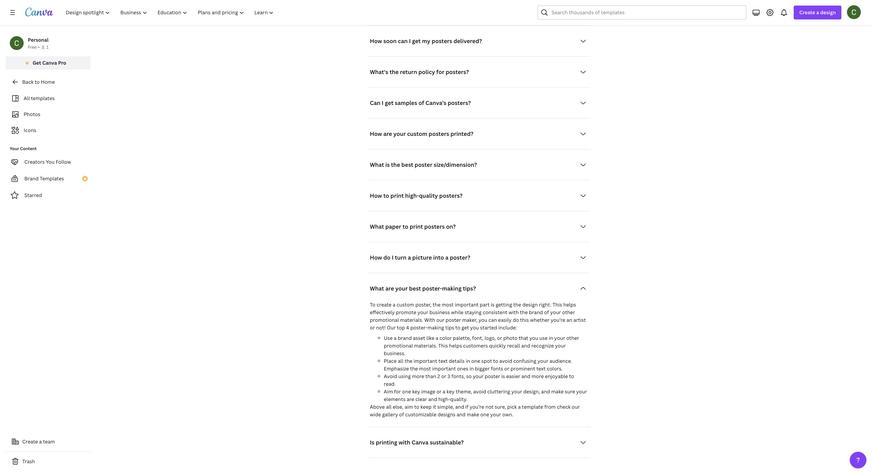 Task type: describe. For each thing, give the bounding box(es) containing it.
ones
[[457, 366, 468, 373]]

can i get samples of canva's posters? button
[[367, 96, 590, 110]]

0 horizontal spatial all
[[386, 404, 392, 411]]

helps inside use a brand asset like a color palette, font, logo, or photo that you use in your other promotional materials. this helps customers quickly recall and recognize your business. place all the important text details in one spot to avoid confusing your audience. emphasize the most important ones in bigger fonts or prominent text colors. avoid using more than 2 or 3 fonts, so your poster is easier and more enjoyable to read. aim for one key image or a key theme, avoid cluttering your design, and make sure your elements are clear and high-quality. above all else, aim to keep it simple, and if you're not sure, pick a template from check our wide gallery of customizable designs and make one your own.
[[449, 343, 462, 350]]

design,
[[523, 389, 540, 396]]

customizable
[[405, 412, 437, 419]]

most inside use a brand asset like a color palette, font, logo, or photo that you use in your other promotional materials. this helps customers quickly recall and recognize your business. place all the important text details in one spot to avoid confusing your audience. emphasize the most important ones in bigger fonts or prominent text colors. avoid using more than 2 or 3 fonts, so your poster is easier and more enjoyable to read. aim for one key image or a key theme, avoid cluttering your design, and make sure your elements are clear and high-quality. above all else, aim to keep it simple, and if you're not sure, pick a template from check our wide gallery of customizable designs and make one your own.
[[419, 366, 431, 373]]

if
[[465, 404, 469, 411]]

posters for on?
[[424, 223, 445, 231]]

enjoyable
[[545, 374, 568, 380]]

how soon can i get my posters delivered? button
[[367, 34, 590, 48]]

your left design,
[[512, 389, 522, 396]]

recall
[[507, 343, 520, 350]]

your down right.
[[550, 310, 561, 316]]

1 vertical spatial important
[[414, 358, 437, 365]]

can inside to create a custom poster, the most important part is getting the design right. this helps effectively promote your business while staying consistent with the brand of your other promotional materials. with our poster maker, you can easily do this whether you're an artist or not! our top 4 poster-making tips to get you started include:
[[489, 317, 497, 324]]

my
[[422, 37, 431, 45]]

of inside use a brand asset like a color palette, font, logo, or photo that you use in your other promotional materials. this helps customers quickly recall and recognize your business. place all the important text details in one spot to avoid confusing your audience. emphasize the most important ones in bigger fonts or prominent text colors. avoid using more than 2 or 3 fonts, so your poster is easier and more enjoyable to read. aim for one key image or a key theme, avoid cluttering your design, and make sure your elements are clear and high-quality. above all else, aim to keep it simple, and if you're not sure, pick a template from check our wide gallery of customizable designs and make one your own.
[[399, 412, 404, 419]]

on?
[[446, 223, 456, 231]]

how to print high-quality posters?
[[370, 192, 463, 200]]

palette,
[[453, 335, 471, 342]]

1 vertical spatial you
[[470, 325, 479, 332]]

is inside use a brand asset like a color palette, font, logo, or photo that you use in your other promotional materials. this helps customers quickly recall and recognize your business. place all the important text details in one spot to avoid confusing your audience. emphasize the most important ones in bigger fonts or prominent text colors. avoid using more than 2 or 3 fonts, so your poster is easier and more enjoyable to read. aim for one key image or a key theme, avoid cluttering your design, and make sure your elements are clear and high-quality. above all else, aim to keep it simple, and if you're not sure, pick a template from check our wide gallery of customizable designs and make one your own.
[[501, 374, 505, 380]]

a inside to create a custom poster, the most important part is getting the design right. this helps effectively promote your business while staying consistent with the brand of your other promotional materials. with our poster maker, you can easily do this whether you're an artist or not! our top 4 poster-making tips to get you started include:
[[393, 302, 396, 309]]

is inside to create a custom poster, the most important part is getting the design right. this helps effectively promote your business while staying consistent with the brand of your other promotional materials. with our poster maker, you can easily do this whether you're an artist or not! our top 4 poster-making tips to get you started include:
[[491, 302, 495, 309]]

get
[[33, 60, 41, 66]]

can inside how soon can i get my posters delivered? dropdown button
[[398, 37, 408, 45]]

team
[[43, 439, 55, 446]]

are inside use a brand asset like a color palette, font, logo, or photo that you use in your other promotional materials. this helps customers quickly recall and recognize your business. place all the important text details in one spot to avoid confusing your audience. emphasize the most important ones in bigger fonts or prominent text colors. avoid using more than 2 or 3 fonts, so your poster is easier and more enjoyable to read. aim for one key image or a key theme, avoid cluttering your design, and make sure your elements are clear and high-quality. above all else, aim to keep it simple, and if you're not sure, pick a template from check our wide gallery of customizable designs and make one your own.
[[407, 397, 414, 403]]

you
[[46, 159, 55, 165]]

1 vertical spatial in
[[466, 358, 470, 365]]

sustainable?
[[430, 440, 464, 447]]

else,
[[393, 404, 404, 411]]

create for create a design
[[800, 9, 815, 16]]

and right design,
[[541, 389, 550, 396]]

2 vertical spatial in
[[470, 366, 474, 373]]

quality.
[[450, 397, 468, 403]]

audience.
[[550, 358, 572, 365]]

is printing with canva sustainable? button
[[367, 436, 590, 450]]

poster inside dropdown button
[[415, 161, 432, 169]]

1 horizontal spatial text
[[537, 366, 546, 373]]

or right image
[[437, 389, 442, 396]]

how do i turn a picture into a poster?
[[370, 254, 470, 262]]

free •
[[28, 44, 40, 50]]

than
[[426, 374, 436, 380]]

prominent
[[511, 366, 535, 373]]

that
[[519, 335, 528, 342]]

all templates
[[24, 95, 55, 102]]

top level navigation element
[[61, 6, 280, 20]]

brand templates
[[24, 176, 64, 182]]

1
[[46, 44, 48, 50]]

custom for posters
[[407, 130, 427, 138]]

canva's
[[426, 99, 446, 107]]

template
[[522, 404, 543, 411]]

your down poster,
[[418, 310, 428, 316]]

create a design
[[800, 9, 836, 16]]

staying
[[465, 310, 482, 316]]

this inside to create a custom poster, the most important part is getting the design right. this helps effectively promote your business while staying consistent with the brand of your other promotional materials. with our poster maker, you can easily do this whether you're an artist or not! our top 4 poster-making tips to get you started include:
[[553, 302, 562, 309]]

turn
[[395, 254, 407, 262]]

colors.
[[547, 366, 563, 373]]

color
[[440, 335, 452, 342]]

2 vertical spatial one
[[480, 412, 489, 419]]

can i get samples of canva's posters?
[[370, 99, 471, 107]]

poster- inside to create a custom poster, the most important part is getting the design right. this helps effectively promote your business while staying consistent with the brand of your other promotional materials. with our poster maker, you can easily do this whether you're an artist or not! our top 4 poster-making tips to get you started include:
[[410, 325, 428, 332]]

how for how do i turn a picture into a poster?
[[370, 254, 382, 262]]

1 vertical spatial avoid
[[473, 389, 486, 396]]

include:
[[498, 325, 517, 332]]

recognize
[[532, 343, 554, 350]]

0 vertical spatial in
[[549, 335, 553, 342]]

other inside to create a custom poster, the most important part is getting the design right. this helps effectively promote your business while staying consistent with the brand of your other promotional materials. with our poster maker, you can easily do this whether you're an artist or not! our top 4 poster-making tips to get you started include:
[[562, 310, 575, 316]]

•
[[38, 44, 40, 50]]

photos link
[[10, 108, 86, 121]]

pick
[[507, 404, 517, 411]]

easier
[[506, 374, 520, 380]]

templates
[[31, 95, 55, 102]]

1 horizontal spatial make
[[551, 389, 564, 396]]

or right fonts
[[504, 366, 509, 373]]

size/dimension?
[[434, 161, 477, 169]]

an
[[567, 317, 572, 324]]

started
[[480, 325, 497, 332]]

for inside dropdown button
[[437, 68, 444, 76]]

christina overa image
[[847, 5, 861, 19]]

print inside dropdown button
[[410, 223, 423, 231]]

get canva pro button
[[6, 56, 91, 70]]

are for how
[[383, 130, 392, 138]]

home
[[41, 79, 55, 85]]

photos
[[24, 111, 40, 118]]

policy
[[419, 68, 435, 76]]

materials. inside use a brand asset like a color palette, font, logo, or photo that you use in your other promotional materials. this helps customers quickly recall and recognize your business. place all the important text details in one spot to avoid confusing your audience. emphasize the most important ones in bigger fonts or prominent text colors. avoid using more than 2 or 3 fonts, so your poster is easier and more enjoyable to read. aim for one key image or a key theme, avoid cluttering your design, and make sure your elements are clear and high-quality. above all else, aim to keep it simple, and if you're not sure, pick a template from check our wide gallery of customizable designs and make one your own.
[[414, 343, 437, 350]]

quality
[[419, 192, 438, 200]]

emphasize
[[384, 366, 409, 373]]

to inside dropdown button
[[383, 192, 389, 200]]

helps inside to create a custom poster, the most important part is getting the design right. this helps effectively promote your business while staying consistent with the brand of your other promotional materials. with our poster maker, you can easily do this whether you're an artist or not! our top 4 poster-making tips to get you started include:
[[563, 302, 576, 309]]

content
[[20, 146, 37, 152]]

personal
[[28, 37, 49, 43]]

poster?
[[450, 254, 470, 262]]

your up audience.
[[555, 343, 566, 350]]

printing
[[376, 440, 397, 447]]

2 more from the left
[[532, 374, 544, 380]]

poster inside to create a custom poster, the most important part is getting the design right. this helps effectively promote your business while staying consistent with the brand of your other promotional materials. with our poster maker, you can easily do this whether you're an artist or not! our top 4 poster-making tips to get you started include:
[[446, 317, 461, 324]]

or inside to create a custom poster, the most important part is getting the design right. this helps effectively promote your business while staying consistent with the brand of your other promotional materials. with our poster maker, you can easily do this whether you're an artist or not! our top 4 poster-making tips to get you started include:
[[370, 325, 375, 332]]

you're inside to create a custom poster, the most important part is getting the design right. this helps effectively promote your business while staying consistent with the brand of your other promotional materials. with our poster maker, you can easily do this whether you're an artist or not! our top 4 poster-making tips to get you started include:
[[551, 317, 565, 324]]

your right sure
[[576, 389, 587, 396]]

use
[[384, 335, 393, 342]]

print inside dropdown button
[[391, 192, 404, 200]]

poster,
[[415, 302, 432, 309]]

quickly
[[489, 343, 506, 350]]

easily
[[498, 317, 512, 324]]

2 horizontal spatial i
[[409, 37, 411, 45]]

your content
[[10, 146, 37, 152]]

to right aim
[[414, 404, 419, 411]]

materials. inside to create a custom poster, the most important part is getting the design right. this helps effectively promote your business while staying consistent with the brand of your other promotional materials. with our poster maker, you can easily do this whether you're an artist or not! our top 4 poster-making tips to get you started include:
[[400, 317, 423, 324]]

0 vertical spatial you
[[479, 317, 487, 324]]

all
[[24, 95, 30, 102]]

or up "quickly"
[[497, 335, 502, 342]]

picture
[[412, 254, 432, 262]]

your down the sure,
[[490, 412, 501, 419]]

do inside to create a custom poster, the most important part is getting the design right. this helps effectively promote your business while staying consistent with the brand of your other promotional materials. with our poster maker, you can easily do this whether you're an artist or not! our top 4 poster-making tips to get you started include:
[[513, 317, 519, 324]]

what for what is the best poster size/dimension?
[[370, 161, 384, 169]]

tips?
[[463, 285, 476, 293]]

making inside to create a custom poster, the most important part is getting the design right. this helps effectively promote your business while staying consistent with the brand of your other promotional materials. with our poster maker, you can easily do this whether you're an artist or not! our top 4 poster-making tips to get you started include:
[[428, 325, 444, 332]]

like
[[427, 335, 435, 342]]

design inside dropdown button
[[821, 9, 836, 16]]

brand templates link
[[6, 172, 91, 186]]

brand inside use a brand asset like a color palette, font, logo, or photo that you use in your other promotional materials. this helps customers quickly recall and recognize your business. place all the important text details in one spot to avoid confusing your audience. emphasize the most important ones in bigger fonts or prominent text colors. avoid using more than 2 or 3 fonts, so your poster is easier and more enjoyable to read. aim for one key image or a key theme, avoid cluttering your design, and make sure your elements are clear and high-quality. above all else, aim to keep it simple, and if you're not sure, pick a template from check our wide gallery of customizable designs and make one your own.
[[398, 335, 412, 342]]

to inside dropdown button
[[403, 223, 408, 231]]

to
[[370, 302, 376, 309]]

sure,
[[495, 404, 506, 411]]

simple,
[[437, 404, 454, 411]]

1 key from the left
[[412, 389, 420, 396]]

get inside 'dropdown button'
[[385, 99, 394, 107]]

how do i turn a picture into a poster? button
[[367, 251, 590, 265]]

business
[[430, 310, 450, 316]]

read.
[[384, 381, 396, 388]]

i inside 'dropdown button'
[[382, 99, 384, 107]]

what is the best poster size/dimension? button
[[367, 158, 590, 172]]

3
[[448, 374, 450, 380]]

back to home link
[[6, 75, 91, 89]]

fonts
[[491, 366, 503, 373]]

what are your best poster-making tips? button
[[367, 282, 590, 296]]

what's the return policy for posters? button
[[367, 65, 590, 79]]

what paper to print posters on?
[[370, 223, 456, 231]]

get inside dropdown button
[[412, 37, 421, 45]]

aim
[[384, 389, 393, 396]]

0 vertical spatial posters
[[432, 37, 452, 45]]

0 vertical spatial one
[[471, 358, 480, 365]]

to up fonts
[[493, 358, 498, 365]]

own.
[[502, 412, 514, 419]]

and down 'if'
[[457, 412, 466, 419]]

important inside to create a custom poster, the most important part is getting the design right. this helps effectively promote your business while staying consistent with the brand of your other promotional materials. with our poster maker, you can easily do this whether you're an artist or not! our top 4 poster-making tips to get you started include:
[[455, 302, 479, 309]]

to create a custom poster, the most important part is getting the design right. this helps effectively promote your business while staying consistent with the brand of your other promotional materials. with our poster maker, you can easily do this whether you're an artist or not! our top 4 poster-making tips to get you started include:
[[370, 302, 586, 332]]

with inside to create a custom poster, the most important part is getting the design right. this helps effectively promote your business while staying consistent with the brand of your other promotional materials. with our poster maker, you can easily do this whether you're an artist or not! our top 4 poster-making tips to get you started include:
[[509, 310, 519, 316]]



Task type: vqa. For each thing, say whether or not it's contained in the screenshot.
importing
no



Task type: locate. For each thing, give the bounding box(es) containing it.
you up started
[[479, 317, 487, 324]]

creators you follow link
[[6, 155, 91, 169]]

for up 'elements'
[[394, 389, 401, 396]]

1 horizontal spatial all
[[398, 358, 404, 365]]

1 vertical spatial of
[[544, 310, 549, 316]]

to inside to create a custom poster, the most important part is getting the design right. this helps effectively promote your business while staying consistent with the brand of your other promotional materials. with our poster maker, you can easily do this whether you're an artist or not! our top 4 poster-making tips to get you started include:
[[455, 325, 460, 332]]

in up the "ones"
[[466, 358, 470, 365]]

you left use
[[530, 335, 538, 342]]

Search search field
[[552, 6, 742, 19]]

0 vertical spatial posters?
[[446, 68, 469, 76]]

more
[[412, 374, 424, 380], [532, 374, 544, 380]]

are inside dropdown button
[[385, 285, 394, 293]]

0 horizontal spatial is
[[385, 161, 390, 169]]

to right enjoyable
[[569, 374, 574, 380]]

theme,
[[456, 389, 472, 396]]

our inside use a brand asset like a color palette, font, logo, or photo that you use in your other promotional materials. this helps customers quickly recall and recognize your business. place all the important text details in one spot to avoid confusing your audience. emphasize the most important ones in bigger fonts or prominent text colors. avoid using more than 2 or 3 fonts, so your poster is easier and more enjoyable to read. aim for one key image or a key theme, avoid cluttering your design, and make sure your elements are clear and high-quality. above all else, aim to keep it simple, and if you're not sure, pick a template from check our wide gallery of customizable designs and make one your own.
[[572, 404, 580, 411]]

1 vertical spatial most
[[419, 366, 431, 373]]

one up "bigger"
[[471, 358, 480, 365]]

use a brand asset like a color palette, font, logo, or photo that you use in your other promotional materials. this helps customers quickly recall and recognize your business. place all the important text details in one spot to avoid confusing your audience. emphasize the most important ones in bigger fonts or prominent text colors. avoid using more than 2 or 3 fonts, so your poster is easier and more enjoyable to read. aim for one key image or a key theme, avoid cluttering your design, and make sure your elements are clear and high-quality. above all else, aim to keep it simple, and if you're not sure, pick a template from check our wide gallery of customizable designs and make one your own.
[[370, 335, 587, 419]]

above
[[370, 404, 385, 411]]

to right back
[[35, 79, 40, 85]]

and left 'if'
[[455, 404, 464, 411]]

artist
[[574, 317, 586, 324]]

customers
[[463, 343, 488, 350]]

1 how from the top
[[370, 37, 382, 45]]

posters?
[[446, 68, 469, 76], [448, 99, 471, 107], [439, 192, 463, 200]]

0 vertical spatial can
[[398, 37, 408, 45]]

best inside dropdown button
[[402, 161, 413, 169]]

posters? inside dropdown button
[[439, 192, 463, 200]]

1 horizontal spatial brand
[[529, 310, 543, 316]]

templates
[[40, 176, 64, 182]]

1 vertical spatial is
[[491, 302, 495, 309]]

promote
[[396, 310, 416, 316]]

2 vertical spatial important
[[432, 366, 456, 373]]

more up design,
[[532, 374, 544, 380]]

2 vertical spatial of
[[399, 412, 404, 419]]

1 horizontal spatial poster
[[446, 317, 461, 324]]

1 vertical spatial canva
[[412, 440, 429, 447]]

2 vertical spatial is
[[501, 374, 505, 380]]

to right paper
[[403, 223, 408, 231]]

design inside to create a custom poster, the most important part is getting the design right. this helps effectively promote your business while staying consistent with the brand of your other promotional materials. with our poster maker, you can easily do this whether you're an artist or not! our top 4 poster-making tips to get you started include:
[[523, 302, 538, 309]]

of inside 'dropdown button'
[[419, 99, 424, 107]]

or left not!
[[370, 325, 375, 332]]

2 vertical spatial you
[[530, 335, 538, 342]]

logo,
[[485, 335, 496, 342]]

more left than
[[412, 374, 424, 380]]

can down consistent
[[489, 317, 497, 324]]

canva inside is printing with canva sustainable? dropdown button
[[412, 440, 429, 447]]

one down not
[[480, 412, 489, 419]]

avoid up fonts
[[499, 358, 512, 365]]

1 horizontal spatial helps
[[563, 302, 576, 309]]

follow
[[56, 159, 71, 165]]

materials. up 4
[[400, 317, 423, 324]]

1 vertical spatial posters?
[[448, 99, 471, 107]]

0 horizontal spatial you're
[[470, 404, 484, 411]]

1 vertical spatial brand
[[398, 335, 412, 342]]

what paper to print posters on? button
[[367, 220, 590, 234]]

1 vertical spatial making
[[428, 325, 444, 332]]

your inside dropdown button
[[395, 285, 408, 293]]

of left canva's
[[419, 99, 424, 107]]

your
[[393, 130, 406, 138], [395, 285, 408, 293], [418, 310, 428, 316], [550, 310, 561, 316], [554, 335, 565, 342], [555, 343, 566, 350], [538, 358, 548, 365], [473, 374, 484, 380], [512, 389, 522, 396], [576, 389, 587, 396], [490, 412, 501, 419]]

free
[[28, 44, 37, 50]]

promotional up the business.
[[384, 343, 413, 350]]

poster up tips
[[446, 317, 461, 324]]

create inside button
[[22, 439, 38, 446]]

our down business on the bottom of page
[[437, 317, 445, 324]]

for
[[437, 68, 444, 76], [394, 389, 401, 396]]

1 horizontal spatial this
[[553, 302, 562, 309]]

this down color
[[438, 343, 448, 350]]

not!
[[376, 325, 386, 332]]

1 vertical spatial materials.
[[414, 343, 437, 350]]

1 horizontal spatial print
[[410, 223, 423, 231]]

poster down fonts
[[485, 374, 500, 380]]

1 vertical spatial print
[[410, 223, 423, 231]]

so
[[466, 374, 472, 380]]

posters? right canva's
[[448, 99, 471, 107]]

important
[[455, 302, 479, 309], [414, 358, 437, 365], [432, 366, 456, 373]]

0 horizontal spatial of
[[399, 412, 404, 419]]

posters? inside 'dropdown button'
[[448, 99, 471, 107]]

all templates link
[[10, 92, 86, 105]]

avoid
[[384, 374, 397, 380]]

how for how soon can i get my posters delivered?
[[370, 37, 382, 45]]

helps
[[563, 302, 576, 309], [449, 343, 462, 350]]

high- inside use a brand asset like a color palette, font, logo, or photo that you use in your other promotional materials. this helps customers quickly recall and recognize your business. place all the important text details in one spot to avoid confusing your audience. emphasize the most important ones in bigger fonts or prominent text colors. avoid using more than 2 or 3 fonts, so your poster is easier and more enjoyable to read. aim for one key image or a key theme, avoid cluttering your design, and make sure your elements are clear and high-quality. above all else, aim to keep it simple, and if you're not sure, pick a template from check our wide gallery of customizable designs and make one your own.
[[438, 397, 450, 403]]

2 horizontal spatial of
[[544, 310, 549, 316]]

how for how to print high-quality posters?
[[370, 192, 382, 200]]

2 vertical spatial get
[[462, 325, 469, 332]]

other inside use a brand asset like a color palette, font, logo, or photo that you use in your other promotional materials. this helps customers quickly recall and recognize your business. place all the important text details in one spot to avoid confusing your audience. emphasize the most important ones in bigger fonts or prominent text colors. avoid using more than 2 or 3 fonts, so your poster is easier and more enjoyable to read. aim for one key image or a key theme, avoid cluttering your design, and make sure your elements are clear and high-quality. above all else, aim to keep it simple, and if you're not sure, pick a template from check our wide gallery of customizable designs and make one your own.
[[566, 335, 579, 342]]

back
[[22, 79, 34, 85]]

create for create a team
[[22, 439, 38, 446]]

what is the best poster size/dimension?
[[370, 161, 477, 169]]

how to print high-quality posters? button
[[367, 189, 590, 203]]

0 horizontal spatial text
[[439, 358, 448, 365]]

1 vertical spatial can
[[489, 317, 497, 324]]

None search field
[[538, 6, 747, 20]]

or right 2
[[441, 374, 446, 380]]

0 vertical spatial do
[[383, 254, 391, 262]]

0 vertical spatial get
[[412, 37, 421, 45]]

other up an
[[562, 310, 575, 316]]

1 vertical spatial other
[[566, 335, 579, 342]]

do left turn
[[383, 254, 391, 262]]

in right use
[[549, 335, 553, 342]]

to right tips
[[455, 325, 460, 332]]

1 vertical spatial make
[[467, 412, 479, 419]]

get down maker,
[[462, 325, 469, 332]]

1 horizontal spatial i
[[392, 254, 394, 262]]

0 vertical spatial avoid
[[499, 358, 512, 365]]

best up how to print high-quality posters?
[[402, 161, 413, 169]]

our inside to create a custom poster, the most important part is getting the design right. this helps effectively promote your business while staying consistent with the brand of your other promotional materials. with our poster maker, you can easily do this whether you're an artist or not! our top 4 poster-making tips to get you started include:
[[437, 317, 445, 324]]

you're inside use a brand asset like a color palette, font, logo, or photo that you use in your other promotional materials. this helps customers quickly recall and recognize your business. place all the important text details in one spot to avoid confusing your audience. emphasize the most important ones in bigger fonts or prominent text colors. avoid using more than 2 or 3 fonts, so your poster is easier and more enjoyable to read. aim for one key image or a key theme, avoid cluttering your design, and make sure your elements are clear and high-quality. above all else, aim to keep it simple, and if you're not sure, pick a template from check our wide gallery of customizable designs and make one your own.
[[470, 404, 484, 411]]

your inside dropdown button
[[393, 130, 406, 138]]

image
[[421, 389, 435, 396]]

you're right 'if'
[[470, 404, 484, 411]]

printed?
[[451, 130, 474, 138]]

0 horizontal spatial brand
[[398, 335, 412, 342]]

0 vertical spatial make
[[551, 389, 564, 396]]

create
[[377, 302, 392, 309]]

canva
[[42, 60, 57, 66], [412, 440, 429, 447]]

brand down 4
[[398, 335, 412, 342]]

1 horizontal spatial most
[[442, 302, 454, 309]]

how soon can i get my posters delivered?
[[370, 37, 482, 45]]

promotional inside to create a custom poster, the most important part is getting the design right. this helps effectively promote your business while staying consistent with the brand of your other promotional materials. with our poster maker, you can easily do this whether you're an artist or not! our top 4 poster-making tips to get you started include:
[[370, 317, 399, 324]]

high- up what paper to print posters on?
[[405, 192, 419, 200]]

can
[[370, 99, 381, 107]]

custom inside to create a custom poster, the most important part is getting the design right. this helps effectively promote your business while staying consistent with the brand of your other promotional materials. with our poster maker, you can easily do this whether you're an artist or not! our top 4 poster-making tips to get you started include:
[[397, 302, 414, 309]]

2 vertical spatial are
[[407, 397, 414, 403]]

with up easily
[[509, 310, 519, 316]]

0 vertical spatial you're
[[551, 317, 565, 324]]

poster inside use a brand asset like a color palette, font, logo, or photo that you use in your other promotional materials. this helps customers quickly recall and recognize your business. place all the important text details in one spot to avoid confusing your audience. emphasize the most important ones in bigger fonts or prominent text colors. avoid using more than 2 or 3 fonts, so your poster is easier and more enjoyable to read. aim for one key image or a key theme, avoid cluttering your design, and make sure your elements are clear and high-quality. above all else, aim to keep it simple, and if you're not sure, pick a template from check our wide gallery of customizable designs and make one your own.
[[485, 374, 500, 380]]

do inside dropdown button
[[383, 254, 391, 262]]

details
[[449, 358, 465, 365]]

0 horizontal spatial poster
[[415, 161, 432, 169]]

best
[[402, 161, 413, 169], [409, 285, 421, 293]]

2 horizontal spatial get
[[462, 325, 469, 332]]

for inside use a brand asset like a color palette, font, logo, or photo that you use in your other promotional materials. this helps customers quickly recall and recognize your business. place all the important text details in one spot to avoid confusing your audience. emphasize the most important ones in bigger fonts or prominent text colors. avoid using more than 2 or 3 fonts, so your poster is easier and more enjoyable to read. aim for one key image or a key theme, avoid cluttering your design, and make sure your elements are clear and high-quality. above all else, aim to keep it simple, and if you're not sure, pick a template from check our wide gallery of customizable designs and make one your own.
[[394, 389, 401, 396]]

this
[[553, 302, 562, 309], [438, 343, 448, 350]]

best inside dropdown button
[[409, 285, 421, 293]]

1 horizontal spatial avoid
[[499, 358, 512, 365]]

2 how from the top
[[370, 130, 382, 138]]

print right paper
[[410, 223, 423, 231]]

0 vertical spatial brand
[[529, 310, 543, 316]]

3 how from the top
[[370, 192, 382, 200]]

back to home
[[22, 79, 55, 85]]

spot
[[482, 358, 492, 365]]

our right check
[[572, 404, 580, 411]]

a
[[817, 9, 819, 16], [408, 254, 411, 262], [445, 254, 449, 262], [393, 302, 396, 309], [394, 335, 397, 342], [436, 335, 438, 342], [443, 389, 446, 396], [518, 404, 521, 411], [39, 439, 42, 446]]

posters? for how to print high-quality posters?
[[439, 192, 463, 200]]

2 vertical spatial i
[[392, 254, 394, 262]]

1 horizontal spatial more
[[532, 374, 544, 380]]

posters? inside dropdown button
[[446, 68, 469, 76]]

1 more from the left
[[412, 374, 424, 380]]

0 vertical spatial helps
[[563, 302, 576, 309]]

1 horizontal spatial high-
[[438, 397, 450, 403]]

all up gallery
[[386, 404, 392, 411]]

this inside use a brand asset like a color palette, font, logo, or photo that you use in your other promotional materials. this helps customers quickly recall and recognize your business. place all the important text details in one spot to avoid confusing your audience. emphasize the most important ones in bigger fonts or prominent text colors. avoid using more than 2 or 3 fonts, so your poster is easier and more enjoyable to read. aim for one key image or a key theme, avoid cluttering your design, and make sure your elements are clear and high-quality. above all else, aim to keep it simple, and if you're not sure, pick a template from check our wide gallery of customizable designs and make one your own.
[[438, 343, 448, 350]]

other down an
[[566, 335, 579, 342]]

with right printing
[[399, 440, 410, 447]]

1 vertical spatial custom
[[397, 302, 414, 309]]

1 vertical spatial promotional
[[384, 343, 413, 350]]

1 vertical spatial what
[[370, 223, 384, 231]]

brand
[[24, 176, 39, 182]]

1 vertical spatial one
[[402, 389, 411, 396]]

how inside how are your custom posters printed? dropdown button
[[370, 130, 382, 138]]

what inside dropdown button
[[370, 285, 384, 293]]

canva left sustainable?
[[412, 440, 429, 447]]

avoid right theme,
[[473, 389, 486, 396]]

2
[[437, 374, 440, 380]]

to up paper
[[383, 192, 389, 200]]

brand up whether
[[529, 310, 543, 316]]

how inside how to print high-quality posters? dropdown button
[[370, 192, 382, 200]]

0 horizontal spatial most
[[419, 366, 431, 373]]

your right use
[[554, 335, 565, 342]]

2 key from the left
[[447, 389, 455, 396]]

custom up promote
[[397, 302, 414, 309]]

1 horizontal spatial canva
[[412, 440, 429, 447]]

do
[[383, 254, 391, 262], [513, 317, 519, 324]]

making down with
[[428, 325, 444, 332]]

your down samples
[[393, 130, 406, 138]]

posters left printed?
[[429, 130, 449, 138]]

can right soon
[[398, 37, 408, 45]]

how for how are your custom posters printed?
[[370, 130, 382, 138]]

with
[[425, 317, 435, 324]]

get inside to create a custom poster, the most important part is getting the design right. this helps effectively promote your business while staying consistent with the brand of your other promotional materials. with our poster maker, you can easily do this whether you're an artist or not! our top 4 poster-making tips to get you started include:
[[462, 325, 469, 332]]

maker,
[[462, 317, 478, 324]]

helps down palette,
[[449, 343, 462, 350]]

and down that
[[521, 343, 530, 350]]

custom inside dropdown button
[[407, 130, 427, 138]]

is inside dropdown button
[[385, 161, 390, 169]]

can
[[398, 37, 408, 45], [489, 317, 497, 324]]

0 vertical spatial materials.
[[400, 317, 423, 324]]

elements
[[384, 397, 406, 403]]

1 what from the top
[[370, 161, 384, 169]]

your
[[10, 146, 19, 152]]

0 vertical spatial canva
[[42, 60, 57, 66]]

1 vertical spatial helps
[[449, 343, 462, 350]]

delivered?
[[454, 37, 482, 45]]

using
[[398, 374, 411, 380]]

making inside dropdown button
[[442, 285, 462, 293]]

best for poster-
[[409, 285, 421, 293]]

how
[[370, 37, 382, 45], [370, 130, 382, 138], [370, 192, 382, 200], [370, 254, 382, 262]]

high- inside how to print high-quality posters? dropdown button
[[405, 192, 419, 200]]

your up the colors.
[[538, 358, 548, 365]]

starred
[[24, 192, 42, 199]]

3 what from the top
[[370, 285, 384, 293]]

text left the colors.
[[537, 366, 546, 373]]

print
[[391, 192, 404, 200], [410, 223, 423, 231]]

most inside to create a custom poster, the most important part is getting the design right. this helps effectively promote your business while staying consistent with the brand of your other promotional materials. with our poster maker, you can easily do this whether you're an artist or not! our top 4 poster-making tips to get you started include:
[[442, 302, 454, 309]]

paper
[[385, 223, 401, 231]]

1 horizontal spatial our
[[572, 404, 580, 411]]

promotional inside use a brand asset like a color palette, font, logo, or photo that you use in your other promotional materials. this helps customers quickly recall and recognize your business. place all the important text details in one spot to avoid confusing your audience. emphasize the most important ones in bigger fonts or prominent text colors. avoid using more than 2 or 3 fonts, so your poster is easier and more enjoyable to read. aim for one key image or a key theme, avoid cluttering your design, and make sure your elements are clear and high-quality. above all else, aim to keep it simple, and if you're not sure, pick a template from check our wide gallery of customizable designs and make one your own.
[[384, 343, 413, 350]]

posters? right quality
[[439, 192, 463, 200]]

0 vertical spatial important
[[455, 302, 479, 309]]

2 vertical spatial what
[[370, 285, 384, 293]]

1 vertical spatial design
[[523, 302, 538, 309]]

1 vertical spatial you're
[[470, 404, 484, 411]]

creators
[[24, 159, 45, 165]]

2 vertical spatial poster
[[485, 374, 500, 380]]

what for what are your best poster-making tips?
[[370, 285, 384, 293]]

0 horizontal spatial i
[[382, 99, 384, 107]]

of down else,
[[399, 412, 404, 419]]

0 horizontal spatial for
[[394, 389, 401, 396]]

1 vertical spatial best
[[409, 285, 421, 293]]

design left christina overa icon at the right top
[[821, 9, 836, 16]]

what's
[[370, 68, 388, 76]]

0 horizontal spatial get
[[385, 99, 394, 107]]

0 horizontal spatial helps
[[449, 343, 462, 350]]

are
[[383, 130, 392, 138], [385, 285, 394, 293], [407, 397, 414, 403]]

what for what paper to print posters on?
[[370, 223, 384, 231]]

0 horizontal spatial high-
[[405, 192, 419, 200]]

materials. down 'like'
[[414, 343, 437, 350]]

get
[[412, 37, 421, 45], [385, 99, 394, 107], [462, 325, 469, 332]]

samples
[[395, 99, 417, 107]]

4 how from the top
[[370, 254, 382, 262]]

important up than
[[414, 358, 437, 365]]

are inside dropdown button
[[383, 130, 392, 138]]

high- up the simple,
[[438, 397, 450, 403]]

in
[[549, 335, 553, 342], [466, 358, 470, 365], [470, 366, 474, 373]]

photo
[[503, 335, 518, 342]]

canva left pro
[[42, 60, 57, 66]]

most up than
[[419, 366, 431, 373]]

of
[[419, 99, 424, 107], [544, 310, 549, 316], [399, 412, 404, 419]]

brand
[[529, 310, 543, 316], [398, 335, 412, 342]]

business.
[[384, 351, 406, 357]]

posters for printed?
[[429, 130, 449, 138]]

tips
[[445, 325, 454, 332]]

get right can
[[385, 99, 394, 107]]

design left right.
[[523, 302, 538, 309]]

making left tips?
[[442, 285, 462, 293]]

1 vertical spatial create
[[22, 439, 38, 446]]

what are your best poster-making tips?
[[370, 285, 476, 293]]

1 horizontal spatial can
[[489, 317, 497, 324]]

posters left on?
[[424, 223, 445, 231]]

i left my
[[409, 37, 411, 45]]

brand inside to create a custom poster, the most important part is getting the design right. this helps effectively promote your business while staying consistent with the brand of your other promotional materials. with our poster maker, you can easily do this whether you're an artist or not! our top 4 poster-making tips to get you started include:
[[529, 310, 543, 316]]

1 vertical spatial all
[[386, 404, 392, 411]]

right.
[[539, 302, 552, 309]]

1 horizontal spatial you're
[[551, 317, 565, 324]]

posters? for what's the return policy for posters?
[[446, 68, 469, 76]]

best for poster
[[402, 161, 413, 169]]

1 vertical spatial high-
[[438, 397, 450, 403]]

whether
[[530, 317, 550, 324]]

1 horizontal spatial create
[[800, 9, 815, 16]]

and down prominent
[[522, 374, 531, 380]]

and up it
[[428, 397, 437, 403]]

other
[[562, 310, 575, 316], [566, 335, 579, 342]]

promotional down effectively
[[370, 317, 399, 324]]

2 vertical spatial posters?
[[439, 192, 463, 200]]

icons link
[[10, 124, 86, 137]]

i right can
[[382, 99, 384, 107]]

create inside dropdown button
[[800, 9, 815, 16]]

key up quality. at bottom
[[447, 389, 455, 396]]

consistent
[[483, 310, 508, 316]]

poster-
[[422, 285, 442, 293], [410, 325, 428, 332]]

of inside to create a custom poster, the most important part is getting the design right. this helps effectively promote your business while staying consistent with the brand of your other promotional materials. with our poster maker, you can easily do this whether you're an artist or not! our top 4 poster-making tips to get you started include:
[[544, 310, 549, 316]]

poster- inside dropdown button
[[422, 285, 442, 293]]

you inside use a brand asset like a color palette, font, logo, or photo that you use in your other promotional materials. this helps customers quickly recall and recognize your business. place all the important text details in one spot to avoid confusing your audience. emphasize the most important ones in bigger fonts or prominent text colors. avoid using more than 2 or 3 fonts, so your poster is easier and more enjoyable to read. aim for one key image or a key theme, avoid cluttering your design, and make sure your elements are clear and high-quality. above all else, aim to keep it simple, and if you're not sure, pick a template from check our wide gallery of customizable designs and make one your own.
[[530, 335, 538, 342]]

0 vertical spatial all
[[398, 358, 404, 365]]

posters right my
[[432, 37, 452, 45]]

0 horizontal spatial this
[[438, 343, 448, 350]]

do left this
[[513, 317, 519, 324]]

all up emphasize
[[398, 358, 404, 365]]

how inside how soon can i get my posters delivered? dropdown button
[[370, 37, 382, 45]]

0 horizontal spatial make
[[467, 412, 479, 419]]

with inside is printing with canva sustainable? dropdown button
[[399, 440, 410, 447]]

effectively
[[370, 310, 395, 316]]

how inside 'how do i turn a picture into a poster?' dropdown button
[[370, 254, 382, 262]]

in up so
[[470, 366, 474, 373]]

key
[[412, 389, 420, 396], [447, 389, 455, 396]]

1 horizontal spatial design
[[821, 9, 836, 16]]

fonts,
[[452, 374, 465, 380]]

0 vertical spatial print
[[391, 192, 404, 200]]

one up 'elements'
[[402, 389, 411, 396]]

2 what from the top
[[370, 223, 384, 231]]

your up promote
[[395, 285, 408, 293]]

helps up an
[[563, 302, 576, 309]]

most up business on the bottom of page
[[442, 302, 454, 309]]

check
[[557, 404, 571, 411]]

poster- up asset
[[410, 325, 428, 332]]

1 vertical spatial poster
[[446, 317, 461, 324]]

0 vertical spatial create
[[800, 9, 815, 16]]

1 vertical spatial text
[[537, 366, 546, 373]]

of down right.
[[544, 310, 549, 316]]

0 vertical spatial our
[[437, 317, 445, 324]]

you're left an
[[551, 317, 565, 324]]

you down maker,
[[470, 325, 479, 332]]

important up staying
[[455, 302, 479, 309]]

make left sure
[[551, 389, 564, 396]]

are for what
[[385, 285, 394, 293]]

confusing
[[514, 358, 537, 365]]

0 vertical spatial promotional
[[370, 317, 399, 324]]

sure
[[565, 389, 575, 396]]

0 vertical spatial making
[[442, 285, 462, 293]]

the
[[390, 68, 399, 76], [391, 161, 400, 169], [433, 302, 441, 309], [513, 302, 521, 309], [520, 310, 528, 316], [405, 358, 413, 365], [410, 366, 418, 373]]

getting
[[496, 302, 512, 309]]

a inside button
[[39, 439, 42, 446]]

1 vertical spatial for
[[394, 389, 401, 396]]

0 vertical spatial this
[[553, 302, 562, 309]]

one
[[471, 358, 480, 365], [402, 389, 411, 396], [480, 412, 489, 419]]

2 vertical spatial posters
[[424, 223, 445, 231]]

custom for poster,
[[397, 302, 414, 309]]

2 horizontal spatial is
[[501, 374, 505, 380]]

i left turn
[[392, 254, 394, 262]]

icons
[[24, 127, 36, 134]]

canva inside get canva pro button
[[42, 60, 57, 66]]

text left details at the bottom right
[[439, 358, 448, 365]]

your down "bigger"
[[473, 374, 484, 380]]

poster- up poster,
[[422, 285, 442, 293]]



